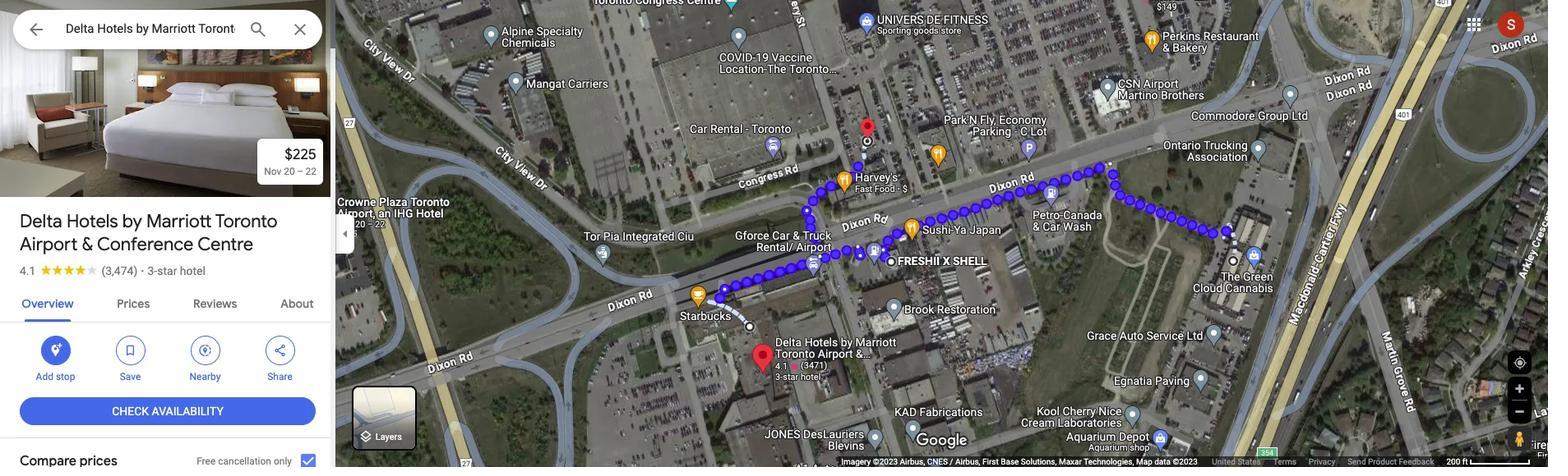 Task type: locate. For each thing, give the bounding box(es) containing it.
20 – 22
[[284, 166, 317, 178]]

send
[[1348, 458, 1366, 467]]

airbus,
[[900, 458, 925, 467], [955, 458, 980, 467]]

1 airbus, from the left
[[900, 458, 925, 467]]

2 airbus, from the left
[[955, 458, 980, 467]]

reviews button
[[180, 283, 250, 322]]

nearby
[[190, 372, 221, 383]]

privacy button
[[1309, 457, 1335, 468]]

nov
[[264, 166, 281, 178]]

show your location image
[[1513, 356, 1528, 371]]

toronto
[[215, 210, 278, 233]]

©2023 right imagery
[[873, 458, 898, 467]]

base
[[1001, 458, 1019, 467]]

(3,474)
[[101, 265, 138, 278]]

delta hotels by marriott toronto airport & conference centre
[[20, 210, 278, 257]]

maxar
[[1059, 458, 1082, 467]]

actions for delta hotels by marriott toronto airport & conference centre region
[[0, 323, 335, 392]]

by
[[122, 210, 142, 233]]

stop
[[56, 372, 75, 383]]

&
[[82, 233, 93, 257]]

0 horizontal spatial airbus,
[[900, 458, 925, 467]]


[[273, 342, 287, 360]]

imagery ©2023 airbus, cnes / airbus, first base solutions, maxar technologies, map data ©2023
[[841, 458, 1200, 467]]

google maps element
[[0, 0, 1548, 468]]

united states button
[[1212, 457, 1261, 468]]

zoom in image
[[1514, 383, 1526, 395]]

3,474 reviews element
[[101, 265, 138, 278]]

reviews
[[193, 297, 237, 312]]

2,723
[[42, 163, 74, 178]]

tab list
[[0, 283, 335, 322]]

 button
[[13, 10, 59, 53]]

1 horizontal spatial ©2023
[[1173, 458, 1198, 467]]

united
[[1212, 458, 1236, 467]]

footer containing imagery ©2023 airbus, cnes / airbus, first base solutions, maxar technologies, map data ©2023
[[841, 457, 1447, 468]]

tab list containing overview
[[0, 283, 335, 322]]

check availability
[[112, 405, 223, 418]]

1 horizontal spatial airbus,
[[955, 458, 980, 467]]

prices
[[117, 297, 150, 312]]

delta
[[20, 210, 62, 233]]

None field
[[66, 19, 235, 39]]

privacy
[[1309, 458, 1335, 467]]

united states
[[1212, 458, 1261, 467]]

0 horizontal spatial ©2023
[[873, 458, 898, 467]]

©2023
[[873, 458, 898, 467], [1173, 458, 1198, 467]]


[[198, 342, 213, 360]]

$225
[[285, 146, 317, 164]]

about
[[281, 297, 314, 312]]

feedback
[[1399, 458, 1434, 467]]

airbus, left cnes
[[900, 458, 925, 467]]

first
[[982, 458, 999, 467]]

show street view coverage image
[[1508, 427, 1531, 451]]

2,723 photos button
[[12, 156, 124, 185]]

4.1 stars image
[[36, 265, 101, 275]]

200 ft
[[1447, 458, 1468, 467]]

google account: sheryl atherton  
(sheryl.atherton@adept.ai) image
[[1498, 11, 1524, 38]]

·
[[141, 265, 144, 278]]

availability
[[152, 405, 223, 418]]

airbus, right / on the bottom of the page
[[955, 458, 980, 467]]

©2023 right data
[[1173, 458, 1198, 467]]

footer
[[841, 457, 1447, 468]]



Task type: vqa. For each thing, say whether or not it's contained in the screenshot.
$225 NOV 20 – 22
yes



Task type: describe. For each thing, give the bounding box(es) containing it.
cnes
[[927, 458, 948, 467]]

send product feedback button
[[1348, 457, 1434, 468]]

star
[[157, 265, 177, 278]]

ft
[[1462, 458, 1468, 467]]

terms button
[[1273, 457, 1296, 468]]

product
[[1368, 458, 1397, 467]]

prices button
[[104, 283, 163, 322]]

1 ©2023 from the left
[[873, 458, 898, 467]]

Delta Hotels by Marriott Toronto Airport &… field
[[13, 10, 322, 49]]

centre
[[197, 233, 253, 257]]

solutions,
[[1021, 458, 1057, 467]]

collapse side panel image
[[336, 225, 354, 243]]

tab list inside "delta hotels by marriott toronto airport & conference centre" main content
[[0, 283, 335, 322]]


[[26, 18, 46, 41]]


[[48, 342, 63, 360]]

states
[[1238, 458, 1261, 467]]

photo of delta hotels by marriott toronto airport & conference centre image
[[0, 0, 343, 197]]

· 3-star hotel
[[141, 265, 205, 278]]

data
[[1154, 458, 1171, 467]]

Free cancellation only checkbox
[[298, 452, 318, 468]]

footer inside "google maps" "element"
[[841, 457, 1447, 468]]

overview
[[22, 297, 74, 312]]

2 ©2023 from the left
[[1173, 458, 1198, 467]]

terms
[[1273, 458, 1296, 467]]

hotels
[[67, 210, 118, 233]]

4.1
[[20, 265, 36, 278]]

/
[[950, 458, 953, 467]]

delta hotels by marriott toronto airport & conference centre main content
[[0, 0, 343, 468]]

200 ft button
[[1447, 458, 1531, 467]]

$225 nov 20 – 22
[[264, 146, 317, 178]]

overview button
[[9, 283, 87, 322]]

airport
[[20, 233, 78, 257]]

share
[[267, 372, 293, 383]]

zoom out image
[[1514, 406, 1526, 418]]

200
[[1447, 458, 1460, 467]]

add stop
[[36, 372, 75, 383]]

check availability link
[[20, 392, 316, 432]]


[[123, 342, 138, 360]]

none field inside delta hotels by marriott toronto airport &… field
[[66, 19, 235, 39]]

check
[[112, 405, 149, 418]]

3-
[[148, 265, 157, 278]]

hotel
[[180, 265, 205, 278]]

photos
[[77, 163, 118, 178]]

map
[[1136, 458, 1152, 467]]

add
[[36, 372, 53, 383]]

layers
[[376, 433, 402, 443]]

 search field
[[13, 10, 322, 53]]

marriott
[[146, 210, 212, 233]]

2,723 photos
[[42, 163, 118, 178]]

send product feedback
[[1348, 458, 1434, 467]]

technologies,
[[1084, 458, 1134, 467]]

conference
[[97, 233, 194, 257]]

about button
[[267, 283, 327, 322]]

save
[[120, 372, 141, 383]]

imagery
[[841, 458, 871, 467]]



